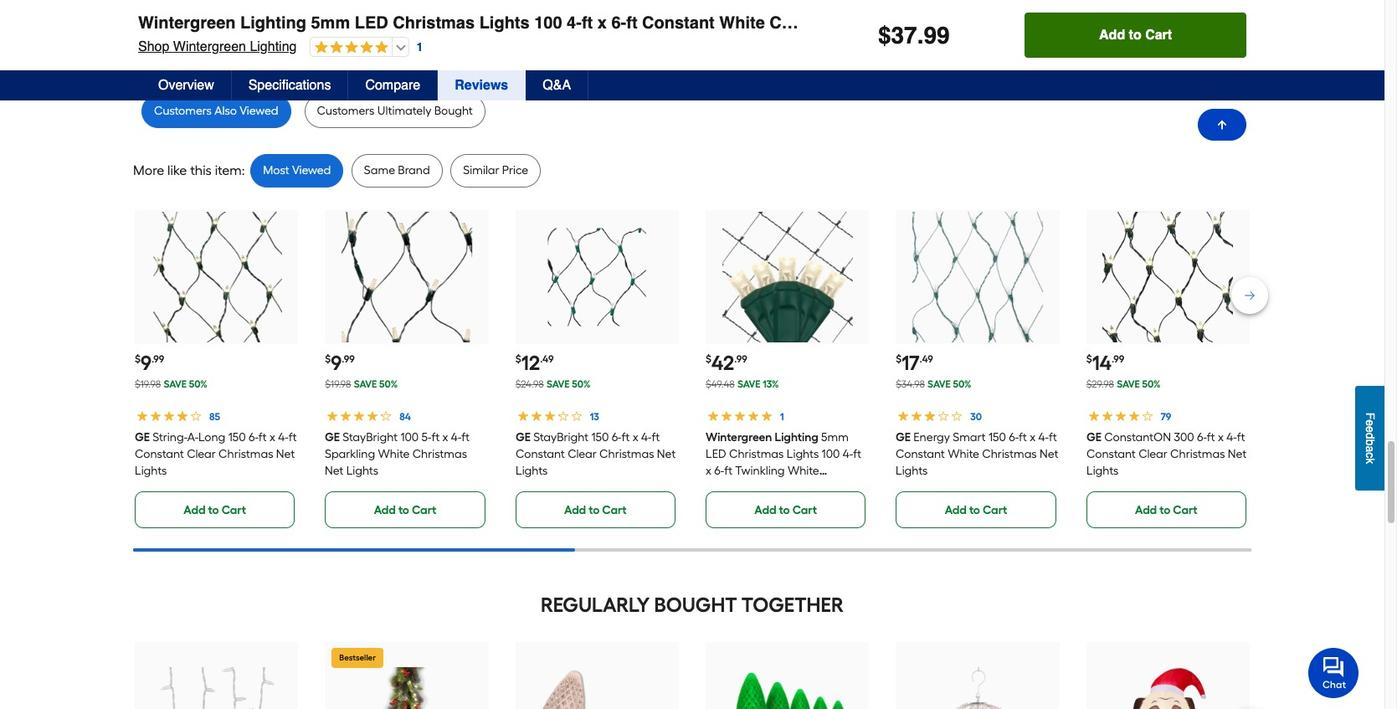 Task type: describe. For each thing, give the bounding box(es) containing it.
christmas inside energy smart 150 6-ft x 4-ft constant white christmas net lights
[[983, 447, 1038, 462]]

add to cart for 5mm led christmas lights 100 4-ft x 6-ft twinkling white christmas net lights energy star
[[755, 503, 817, 518]]

add to cart link for led
[[706, 492, 866, 529]]

net inside staybright 100 5-ft x 4-ft sparkling white christmas net lights
[[325, 464, 344, 478]]

string-
[[153, 431, 187, 445]]

5mm inside 5mm led christmas lights 100 4-ft x 6-ft twinkling white christmas net lights energy star
[[822, 431, 849, 445]]

smart
[[953, 431, 986, 445]]

string-a-long 150 6-ft x 4-ft constant clear christmas net lights
[[135, 431, 297, 478]]

holiday living 3.5-ft lighted christmas inflatable image
[[1103, 667, 1234, 709]]

add to cart button
[[1025, 13, 1247, 58]]

brand
[[398, 163, 430, 178]]

to for energy smart 150 6-ft x 4-ft constant white christmas net lights
[[970, 503, 981, 518]]

you may also like
[[599, 42, 786, 66]]

to for staybright 150 6-ft x 4-ft constant clear christmas net lights
[[589, 503, 600, 518]]

50% for 300
[[1143, 379, 1161, 390]]

customers ultimately bought
[[317, 104, 473, 118]]

$ for string-a-long 150 6-ft x 4-ft constant clear christmas net lights
[[135, 354, 141, 365]]

$29.98
[[1087, 379, 1115, 390]]

$ for 5mm led christmas lights 100 4-ft x 6-ft twinkling white christmas net lights energy star
[[706, 354, 712, 365]]

$ 9 .99 for staybright
[[325, 351, 355, 375]]

wintergreen lighting 5mm led christmas lights 100 4-ft x 6-ft constant white christmas net lights energy star
[[138, 13, 1062, 33]]

1 9 list item from the left
[[135, 210, 298, 529]]

white inside energy smart 150 6-ft x 4-ft constant white christmas net lights
[[948, 447, 980, 462]]

f e e d b a c k button
[[1356, 386, 1385, 491]]

$49.48
[[706, 379, 735, 390]]

13%
[[763, 379, 779, 390]]

ge for energy smart 150 6-ft x 4-ft constant white christmas net lights
[[896, 431, 912, 445]]

add to cart for string-a-long 150 6-ft x 4-ft constant clear christmas net lights
[[184, 503, 246, 518]]

energy smart 150 6-ft x 4-ft constant white christmas net lights
[[896, 431, 1059, 478]]

constant inside 'constanton 300 6-ft x 4-ft constant clear christmas net lights'
[[1087, 447, 1136, 462]]

$24.98
[[516, 379, 544, 390]]

together
[[742, 593, 844, 617]]

specifications button
[[232, 70, 349, 100]]

most
[[263, 163, 289, 178]]

add for staybright 150 6-ft x 4-ft constant clear christmas net lights
[[564, 503, 586, 518]]

$34.98
[[896, 379, 925, 390]]

9 for staybright
[[331, 351, 342, 375]]

wintergreen lighting 5mm led christmas lights 100 4-ft x 6-ft twinkling white christmas net lights energy star image
[[722, 212, 853, 343]]

like
[[747, 42, 786, 66]]

$ 37 . 99
[[878, 22, 950, 49]]

most viewed
[[263, 163, 331, 178]]

cart for energy smart 150 6-ft x 4-ft constant white christmas net lights
[[983, 503, 1008, 518]]

net inside 'constanton 300 6-ft x 4-ft constant clear christmas net lights'
[[1228, 447, 1247, 462]]

4- inside 'constanton 300 6-ft x 4-ft constant clear christmas net lights'
[[1227, 431, 1237, 445]]

add to cart for constanton 300 6-ft x 4-ft constant clear christmas net lights
[[1136, 503, 1198, 518]]

add for string-a-long 150 6-ft x 4-ft constant clear christmas net lights
[[184, 503, 206, 518]]

lighting for wintergreen lighting
[[775, 431, 819, 445]]

5-
[[422, 431, 432, 445]]

$ for staybright 150 6-ft x 4-ft constant clear christmas net lights
[[516, 354, 521, 365]]

c
[[1364, 453, 1378, 458]]

cart for staybright 100 5-ft x 4-ft sparkling white christmas net lights
[[412, 503, 437, 518]]

lights inside staybright 100 5-ft x 4-ft sparkling white christmas net lights
[[347, 464, 379, 478]]

f
[[1364, 413, 1378, 420]]

wintergreen lighting 5mm led christmas lights 70-count constant white mini led plug-in christmas icicle lights image
[[151, 667, 282, 709]]

overview button
[[142, 70, 232, 100]]

same
[[364, 163, 395, 178]]

$49.48 save 13%
[[706, 379, 779, 390]]

to for string-a-long 150 6-ft x 4-ft constant clear christmas net lights
[[208, 503, 219, 518]]

may
[[645, 42, 686, 66]]

ge string-a-long 150 6-ft x 4-ft constant clear christmas net lights image
[[151, 212, 282, 343]]

add for staybright 100 5-ft x 4-ft sparkling white christmas net lights
[[374, 503, 396, 518]]

300
[[1174, 431, 1194, 445]]

star inside 5mm led christmas lights 100 4-ft x 6-ft twinkling white christmas net lights energy star
[[706, 498, 733, 512]]

price
[[502, 163, 529, 178]]

$24.98 save 50%
[[516, 379, 591, 390]]

.99 for staybright 100 5-ft x 4-ft sparkling white christmas net lights
[[342, 354, 355, 365]]

50% for smart
[[953, 379, 972, 390]]

compare button
[[349, 70, 438, 100]]

:
[[242, 163, 245, 178]]

50% for 150
[[572, 379, 591, 390]]

chat invite button image
[[1309, 647, 1360, 698]]

customers also viewed
[[154, 104, 278, 118]]

specifications
[[248, 78, 331, 93]]

cart for staybright 150 6-ft x 4-ft constant clear christmas net lights
[[602, 503, 627, 518]]

5mm led christmas lights 100 4-ft x 6-ft twinkling white christmas net lights energy star
[[706, 431, 863, 512]]

x inside 5mm led christmas lights 100 4-ft x 6-ft twinkling white christmas net lights energy star
[[706, 464, 712, 478]]

save for 100
[[354, 379, 377, 390]]

150 inside the staybright 150 6-ft x 4-ft constant clear christmas net lights
[[591, 431, 609, 445]]

14
[[1093, 351, 1112, 375]]

staybright 150 6-ft x 4-ft constant clear christmas net lights
[[516, 431, 676, 478]]

$ 42 .99
[[706, 351, 748, 375]]

add to cart link for smart
[[896, 492, 1057, 529]]

k
[[1364, 458, 1378, 464]]

4- inside 5mm led christmas lights 100 4-ft x 6-ft twinkling white christmas net lights energy star
[[843, 447, 854, 462]]

ge constanton 300 6-ft x 4-ft constant clear christmas net lights image
[[1103, 212, 1234, 343]]

like
[[168, 163, 187, 178]]

cart for constanton 300 6-ft x 4-ft constant clear christmas net lights
[[1174, 503, 1198, 518]]

b
[[1364, 439, 1378, 446]]

constanton
[[1104, 431, 1171, 445]]

f e e d b a c k
[[1364, 413, 1378, 464]]

arrow up image
[[1216, 118, 1229, 131]]

q&a button
[[526, 70, 589, 100]]

100 inside staybright 100 5-ft x 4-ft sparkling white christmas net lights
[[401, 431, 419, 445]]

shop
[[138, 39, 169, 54]]

$19.98 save 50% for staybright
[[325, 379, 398, 390]]

to for constanton 300 6-ft x 4-ft constant clear christmas net lights
[[1160, 503, 1171, 518]]

$29.98 save 50%
[[1087, 379, 1161, 390]]

2 9 list item from the left
[[325, 210, 489, 529]]

37
[[891, 22, 918, 49]]

14 list item
[[1087, 210, 1250, 529]]

save for 150
[[547, 379, 570, 390]]

more like this item :
[[133, 163, 245, 178]]

1 e from the top
[[1364, 420, 1378, 426]]

ge staybright 150 6-ft x 4-ft constant clear christmas net lights image
[[532, 212, 663, 343]]

white inside 5mm led christmas lights 100 4-ft x 6-ft twinkling white christmas net lights energy star
[[788, 464, 820, 478]]

50% for 100
[[379, 379, 398, 390]]

this
[[190, 163, 212, 178]]

save for smart
[[928, 379, 951, 390]]

$ for energy smart 150 6-ft x 4-ft constant white christmas net lights
[[896, 354, 902, 365]]

add to cart inside button
[[1100, 28, 1173, 43]]

cart inside button
[[1146, 28, 1173, 43]]

1 horizontal spatial also
[[691, 42, 743, 66]]

wintergreen lighting 16-in hanging decoration with white led lights image
[[913, 667, 1044, 709]]

bestseller
[[339, 653, 376, 663]]

to for 5mm led christmas lights 100 4-ft x 6-ft twinkling white christmas net lights energy star
[[779, 503, 790, 518]]

12 list item
[[516, 210, 679, 529]]

.99 for constanton 300 6-ft x 4-ft constant clear christmas net lights
[[1112, 354, 1125, 365]]

lights inside 'constanton 300 6-ft x 4-ft constant clear christmas net lights'
[[1087, 464, 1119, 478]]

lights inside the staybright 150 6-ft x 4-ft constant clear christmas net lights
[[516, 464, 548, 478]]

17
[[902, 351, 920, 375]]

$ 14 .99
[[1087, 351, 1125, 375]]

$ 9 .99 for string-
[[135, 351, 164, 375]]

x inside string-a-long 150 6-ft x 4-ft constant clear christmas net lights
[[270, 431, 275, 445]]

twinkling
[[735, 464, 785, 478]]

white up like
[[720, 13, 765, 33]]

0 vertical spatial 100
[[534, 13, 562, 33]]

ge staybright 100 5-ft x 4-ft sparkling white christmas net lights image
[[342, 212, 472, 343]]

1 vertical spatial wintergreen
[[173, 39, 246, 54]]

add to cart for staybright 100 5-ft x 4-ft sparkling white christmas net lights
[[374, 503, 437, 518]]

6- inside 5mm led christmas lights 100 4-ft x 6-ft twinkling white christmas net lights energy star
[[715, 464, 725, 478]]



Task type: locate. For each thing, give the bounding box(es) containing it.
x inside staybright 100 5-ft x 4-ft sparkling white christmas net lights
[[443, 431, 449, 445]]

add to cart link inside 17 list item
[[896, 492, 1057, 529]]

to for staybright 100 5-ft x 4-ft sparkling white christmas net lights
[[399, 503, 409, 518]]

2 vertical spatial wintergreen
[[706, 431, 772, 445]]

lights inside string-a-long 150 6-ft x 4-ft constant clear christmas net lights
[[135, 464, 167, 478]]

0 vertical spatial energy
[[943, 13, 1014, 33]]

0 horizontal spatial 9 list item
[[135, 210, 298, 529]]

save inside 12 list item
[[547, 379, 570, 390]]

1 horizontal spatial viewed
[[292, 163, 331, 178]]

wintergreen lighting 25-marker green light bulb christmas pathway markers image
[[722, 667, 853, 709]]

2 $ 9 .99 from the left
[[325, 351, 355, 375]]

regularly bought together
[[541, 593, 844, 617]]

9
[[141, 351, 152, 375], [331, 351, 342, 375]]

add to cart link for 150
[[516, 492, 676, 529]]

item
[[215, 163, 242, 178]]

ft
[[582, 13, 593, 33], [627, 13, 638, 33], [259, 431, 267, 445], [289, 431, 297, 445], [432, 431, 440, 445], [462, 431, 470, 445], [622, 431, 630, 445], [652, 431, 660, 445], [1020, 431, 1028, 445], [1050, 431, 1058, 445], [1207, 431, 1215, 445], [1237, 431, 1245, 445], [853, 447, 862, 462], [725, 464, 733, 478]]

net inside energy smart 150 6-ft x 4-ft constant white christmas net lights
[[1040, 447, 1059, 462]]

6 add to cart link from the left
[[1087, 492, 1247, 529]]

ge inside 17 list item
[[896, 431, 912, 445]]

net inside string-a-long 150 6-ft x 4-ft constant clear christmas net lights
[[276, 447, 295, 462]]

$19.98 save 50% up string-
[[135, 379, 208, 390]]

staybright up 'sparkling'
[[343, 431, 398, 445]]

100
[[534, 13, 562, 33], [401, 431, 419, 445], [822, 447, 840, 462]]

0 horizontal spatial led
[[355, 13, 388, 33]]

to inside 12 list item
[[589, 503, 600, 518]]

$ inside $ 42 .99
[[706, 354, 712, 365]]

$ for staybright 100 5-ft x 4-ft sparkling white christmas net lights
[[325, 354, 331, 365]]

christmas inside 'constanton 300 6-ft x 4-ft constant clear christmas net lights'
[[1171, 447, 1225, 462]]

.99 inside $ 14 .99
[[1112, 354, 1125, 365]]

12
[[521, 351, 540, 375]]

5 save from the left
[[928, 379, 951, 390]]

to inside button
[[1129, 28, 1142, 43]]

to inside 17 list item
[[970, 503, 981, 518]]

add to cart link down the staybright 150 6-ft x 4-ft constant clear christmas net lights
[[516, 492, 676, 529]]

add to cart link
[[135, 492, 295, 529], [325, 492, 485, 529], [516, 492, 676, 529], [706, 492, 866, 529], [896, 492, 1057, 529], [1087, 492, 1247, 529]]

add for energy smart 150 6-ft x 4-ft constant white christmas net lights
[[945, 503, 967, 518]]

0 vertical spatial wintergreen
[[138, 13, 236, 33]]

reviews
[[455, 78, 509, 93]]

constant down string-
[[135, 447, 184, 462]]

e up b
[[1364, 426, 1378, 433]]

long
[[199, 431, 226, 445]]

constant inside the staybright 150 6-ft x 4-ft constant clear christmas net lights
[[516, 447, 565, 462]]

4-
[[567, 13, 582, 33], [278, 431, 289, 445], [452, 431, 462, 445], [641, 431, 652, 445], [1039, 431, 1050, 445], [1227, 431, 1237, 445], [843, 447, 854, 462]]

1 horizontal spatial $19.98 save 50%
[[325, 379, 398, 390]]

0 horizontal spatial $19.98
[[135, 379, 161, 390]]

ge left string-
[[135, 431, 150, 445]]

save for 300
[[1117, 379, 1140, 390]]

viewed down specifications at the left top of page
[[240, 104, 278, 118]]

ge for string-a-long 150 6-ft x 4-ft constant clear christmas net lights
[[135, 431, 150, 445]]

lighting inside 42 list item
[[775, 431, 819, 445]]

d
[[1364, 433, 1378, 440]]

.49 for 12
[[540, 354, 554, 365]]

0 horizontal spatial viewed
[[240, 104, 278, 118]]

0 horizontal spatial 100
[[401, 431, 419, 445]]

staybright inside staybright 100 5-ft x 4-ft sparkling white christmas net lights
[[343, 431, 398, 445]]

0 horizontal spatial $ 9 .99
[[135, 351, 164, 375]]

clear inside string-a-long 150 6-ft x 4-ft constant clear christmas net lights
[[187, 447, 216, 462]]

1 vertical spatial 100
[[401, 431, 419, 445]]

3 clear from the left
[[1139, 447, 1168, 462]]

150
[[228, 431, 246, 445], [591, 431, 609, 445], [989, 431, 1007, 445]]

constant down constanton
[[1087, 447, 1136, 462]]

42
[[712, 351, 735, 375]]

net inside 5mm led christmas lights 100 4-ft x 6-ft twinkling white christmas net lights energy star
[[764, 481, 782, 495]]

0 horizontal spatial staybright
[[343, 431, 398, 445]]

energy
[[943, 13, 1014, 33], [820, 481, 863, 495]]

4- inside string-a-long 150 6-ft x 4-ft constant clear christmas net lights
[[278, 431, 289, 445]]

also left like
[[691, 42, 743, 66]]

3 save from the left
[[547, 379, 570, 390]]

staybright down "$24.98 save 50%"
[[533, 431, 588, 445]]

$19.98 save 50%
[[135, 379, 208, 390], [325, 379, 398, 390]]

similar price
[[463, 163, 529, 178]]

2 .49 from the left
[[920, 354, 934, 365]]

add to cart link inside 12 list item
[[516, 492, 676, 529]]

1 vertical spatial star
[[706, 498, 733, 512]]

christmas inside staybright 100 5-ft x 4-ft sparkling white christmas net lights
[[413, 447, 468, 462]]

1 customers from the left
[[154, 104, 212, 118]]

42 list item
[[706, 210, 870, 529]]

1 9 from the left
[[141, 351, 152, 375]]

constanton 300 6-ft x 4-ft constant clear christmas net lights
[[1087, 431, 1247, 478]]

1 vertical spatial also
[[215, 104, 237, 118]]

christmas inside string-a-long 150 6-ft x 4-ft constant clear christmas net lights
[[219, 447, 273, 462]]

add inside 42 list item
[[755, 503, 777, 518]]

sparkling
[[325, 447, 376, 462]]

2 save from the left
[[354, 379, 377, 390]]

save up string-
[[164, 379, 187, 390]]

cart inside 17 list item
[[983, 503, 1008, 518]]

0 horizontal spatial customers
[[154, 104, 212, 118]]

add inside 12 list item
[[564, 503, 586, 518]]

white right "twinkling"
[[788, 464, 820, 478]]

$ inside $ 12 .49
[[516, 354, 521, 365]]

50% right $34.98
[[953, 379, 972, 390]]

0 vertical spatial star
[[1018, 13, 1062, 33]]

wintergreen lighting opticore white led c9 string light bulbs image
[[532, 667, 663, 709]]

save for led
[[738, 379, 761, 390]]

6- inside energy smart 150 6-ft x 4-ft constant white christmas net lights
[[1010, 431, 1020, 445]]

1 horizontal spatial $ 9 .99
[[325, 351, 355, 375]]

white inside staybright 100 5-ft x 4-ft sparkling white christmas net lights
[[378, 447, 410, 462]]

wintergreen inside 42 list item
[[706, 431, 772, 445]]

2 staybright from the left
[[533, 431, 588, 445]]

4 add to cart link from the left
[[706, 492, 866, 529]]

led up 5 stars 'image'
[[355, 13, 388, 33]]

1 vertical spatial led
[[706, 447, 727, 462]]

viewed right most
[[292, 163, 331, 178]]

50% inside 14 list item
[[1143, 379, 1161, 390]]

constant down $24.98
[[516, 447, 565, 462]]

q&a
[[543, 78, 571, 93]]

add for 5mm led christmas lights 100 4-ft x 6-ft twinkling white christmas net lights energy star
[[755, 503, 777, 518]]

$
[[878, 22, 891, 49], [135, 354, 141, 365], [325, 354, 331, 365], [516, 354, 521, 365], [706, 354, 712, 365], [896, 354, 902, 365], [1087, 354, 1093, 365]]

1 horizontal spatial led
[[706, 447, 727, 462]]

add to cart link for 300
[[1087, 492, 1247, 529]]

2 customers from the left
[[317, 104, 375, 118]]

x inside energy smart 150 6-ft x 4-ft constant white christmas net lights
[[1030, 431, 1036, 445]]

you
[[599, 42, 641, 66]]

1 staybright from the left
[[343, 431, 398, 445]]

star
[[1018, 13, 1062, 33], [706, 498, 733, 512]]

add to cart
[[1100, 28, 1173, 43], [184, 503, 246, 518], [374, 503, 437, 518], [564, 503, 627, 518], [755, 503, 817, 518], [945, 503, 1008, 518], [1136, 503, 1198, 518]]

led down wintergreen lighting
[[706, 447, 727, 462]]

constant up 'may'
[[642, 13, 715, 33]]

$ inside $ 17 .49
[[896, 354, 902, 365]]

clear for 12
[[568, 447, 597, 462]]

add to cart inside 14 list item
[[1136, 503, 1198, 518]]

energy
[[914, 431, 951, 445]]

50%
[[189, 379, 208, 390], [379, 379, 398, 390], [572, 379, 591, 390], [953, 379, 972, 390], [1143, 379, 1161, 390]]

4- inside the staybright 150 6-ft x 4-ft constant clear christmas net lights
[[641, 431, 652, 445]]

99
[[924, 22, 950, 49]]

add to cart link inside 42 list item
[[706, 492, 866, 529]]

compare
[[365, 78, 421, 93]]

clear down "$24.98 save 50%"
[[568, 447, 597, 462]]

3 150 from the left
[[989, 431, 1007, 445]]

save up 'sparkling'
[[354, 379, 377, 390]]

save for a-
[[164, 379, 187, 390]]

cart inside 42 list item
[[793, 503, 817, 518]]

wintergreen up shop wintergreen lighting
[[138, 13, 236, 33]]

save inside 42 list item
[[738, 379, 761, 390]]

ge up 'sparkling'
[[325, 431, 340, 445]]

5mm up 5 stars 'image'
[[311, 13, 350, 33]]

1 save from the left
[[164, 379, 187, 390]]

save right '$29.98'
[[1117, 379, 1140, 390]]

clear down a-
[[187, 447, 216, 462]]

1 vertical spatial energy
[[820, 481, 863, 495]]

6 save from the left
[[1117, 379, 1140, 390]]

add to cart link down 'constanton 300 6-ft x 4-ft constant clear christmas net lights'
[[1087, 492, 1247, 529]]

customers down compare
[[317, 104, 375, 118]]

$34.98 save 50%
[[896, 379, 972, 390]]

customers for customers ultimately bought
[[317, 104, 375, 118]]

0 vertical spatial 5mm
[[311, 13, 350, 33]]

0 horizontal spatial clear
[[187, 447, 216, 462]]

customers down overview
[[154, 104, 212, 118]]

wintergreen up "twinkling"
[[706, 431, 772, 445]]

50% inside 17 list item
[[953, 379, 972, 390]]

1 horizontal spatial 9 list item
[[325, 210, 489, 529]]

4 ge from the left
[[896, 431, 912, 445]]

ge left constanton
[[1087, 431, 1102, 445]]

2 .99 from the left
[[342, 354, 355, 365]]

.99 for string-a-long 150 6-ft x 4-ft constant clear christmas net lights
[[152, 354, 164, 365]]

100 inside 5mm led christmas lights 100 4-ft x 6-ft twinkling white christmas net lights energy star
[[822, 447, 840, 462]]

$19.98 up 'sparkling'
[[325, 379, 351, 390]]

2 horizontal spatial 100
[[822, 447, 840, 462]]

0 horizontal spatial energy
[[820, 481, 863, 495]]

cart for 5mm led christmas lights 100 4-ft x 6-ft twinkling white christmas net lights energy star
[[793, 503, 817, 518]]

2 add to cart link from the left
[[325, 492, 485, 529]]

150 inside string-a-long 150 6-ft x 4-ft constant clear christmas net lights
[[228, 431, 246, 445]]

ge for staybright 150 6-ft x 4-ft constant clear christmas net lights
[[516, 431, 531, 445]]

4- inside energy smart 150 6-ft x 4-ft constant white christmas net lights
[[1039, 431, 1050, 445]]

add to cart link for 100
[[325, 492, 485, 529]]

constant down energy on the right of page
[[896, 447, 946, 462]]

add to cart inside 42 list item
[[755, 503, 817, 518]]

50% right $24.98
[[572, 379, 591, 390]]

1 ge from the left
[[135, 431, 150, 445]]

3 ge from the left
[[516, 431, 531, 445]]

lights inside energy smart 150 6-ft x 4-ft constant white christmas net lights
[[896, 464, 929, 478]]

5 stars image
[[311, 40, 389, 56]]

1 $ 9 .99 from the left
[[135, 351, 164, 375]]

.49
[[540, 354, 554, 365], [920, 354, 934, 365]]

1 horizontal spatial 100
[[534, 13, 562, 33]]

$19.98 save 50% for string-
[[135, 379, 208, 390]]

0 horizontal spatial .49
[[540, 354, 554, 365]]

ge
[[135, 431, 150, 445], [325, 431, 340, 445], [516, 431, 531, 445], [896, 431, 912, 445], [1087, 431, 1102, 445]]

.
[[918, 22, 924, 49]]

6-
[[612, 13, 627, 33], [249, 431, 259, 445], [612, 431, 622, 445], [1010, 431, 1020, 445], [1197, 431, 1207, 445], [715, 464, 725, 478]]

$ 17 .49
[[896, 351, 934, 375]]

save inside 17 list item
[[928, 379, 951, 390]]

same brand
[[364, 163, 430, 178]]

national tree company outdoor pre-lit electrical outlet 9-ft spruce artificial garland with white incandescent lights image
[[342, 667, 472, 709]]

clear down constanton
[[1139, 447, 1168, 462]]

1 horizontal spatial 5mm
[[822, 431, 849, 445]]

christmas inside the staybright 150 6-ft x 4-ft constant clear christmas net lights
[[599, 447, 654, 462]]

save right $34.98
[[928, 379, 951, 390]]

cart inside 14 list item
[[1174, 503, 1198, 518]]

x inside 'constanton 300 6-ft x 4-ft constant clear christmas net lights'
[[1218, 431, 1224, 445]]

1 horizontal spatial customers
[[317, 104, 375, 118]]

lighting up shop wintergreen lighting
[[240, 13, 306, 33]]

e up the d
[[1364, 420, 1378, 426]]

4 save from the left
[[738, 379, 761, 390]]

staybright inside the staybright 150 6-ft x 4-ft constant clear christmas net lights
[[533, 431, 588, 445]]

2 $19.98 from the left
[[325, 379, 351, 390]]

1 vertical spatial 5mm
[[822, 431, 849, 445]]

add to cart link down string-a-long 150 6-ft x 4-ft constant clear christmas net lights
[[135, 492, 295, 529]]

add inside 17 list item
[[945, 503, 967, 518]]

add to cart for energy smart 150 6-ft x 4-ft constant white christmas net lights
[[945, 503, 1008, 518]]

50% right '$29.98'
[[1143, 379, 1161, 390]]

0 horizontal spatial also
[[215, 104, 237, 118]]

0 horizontal spatial 150
[[228, 431, 246, 445]]

add to cart link down staybright 100 5-ft x 4-ft sparkling white christmas net lights at the bottom left of page
[[325, 492, 485, 529]]

lighting up "twinkling"
[[775, 431, 819, 445]]

.49 for 17
[[920, 354, 934, 365]]

2 vertical spatial lighting
[[775, 431, 819, 445]]

add to cart link down "twinkling"
[[706, 492, 866, 529]]

$ inside $ 14 .99
[[1087, 354, 1093, 365]]

constant inside string-a-long 150 6-ft x 4-ft constant clear christmas net lights
[[135, 447, 184, 462]]

.99 inside $ 42 .99
[[735, 354, 748, 365]]

1 vertical spatial lighting
[[250, 39, 297, 54]]

clear for 14
[[1139, 447, 1168, 462]]

1 horizontal spatial clear
[[568, 447, 597, 462]]

6- inside the staybright 150 6-ft x 4-ft constant clear christmas net lights
[[612, 431, 622, 445]]

ge inside 14 list item
[[1087, 431, 1102, 445]]

add to cart inside 17 list item
[[945, 503, 1008, 518]]

4 .99 from the left
[[1112, 354, 1125, 365]]

bought
[[434, 104, 473, 118]]

viewed
[[240, 104, 278, 118], [292, 163, 331, 178]]

$19.98 for staybright
[[325, 379, 351, 390]]

add to cart link down energy smart 150 6-ft x 4-ft constant white christmas net lights
[[896, 492, 1057, 529]]

$19.98 save 50% up 'sparkling'
[[325, 379, 398, 390]]

overview
[[158, 78, 214, 93]]

lights
[[480, 13, 530, 33], [888, 13, 938, 33], [787, 447, 819, 462], [135, 464, 167, 478], [347, 464, 379, 478], [516, 464, 548, 478], [896, 464, 929, 478], [1087, 464, 1119, 478], [785, 481, 817, 495]]

0 horizontal spatial 9
[[141, 351, 152, 375]]

staybright
[[343, 431, 398, 445], [533, 431, 588, 445]]

white right 'sparkling'
[[378, 447, 410, 462]]

ge for constanton 300 6-ft x 4-ft constant clear christmas net lights
[[1087, 431, 1102, 445]]

also down "overview" "button"
[[215, 104, 237, 118]]

lighting up specifications at the left top of page
[[250, 39, 297, 54]]

save right $24.98
[[547, 379, 570, 390]]

staybright for 9
[[343, 431, 398, 445]]

5mm right wintergreen lighting
[[822, 431, 849, 445]]

5 add to cart link from the left
[[896, 492, 1057, 529]]

ultimately
[[377, 104, 432, 118]]

4- inside staybright 100 5-ft x 4-ft sparkling white christmas net lights
[[452, 431, 462, 445]]

1 150 from the left
[[228, 431, 246, 445]]

.49 up $34.98 save 50%
[[920, 354, 934, 365]]

lighting for wintergreen lighting 5mm led christmas lights 100 4-ft x 6-ft constant white christmas net lights energy star
[[240, 13, 306, 33]]

3 .99 from the left
[[735, 354, 748, 365]]

similar
[[463, 163, 500, 178]]

bought
[[654, 593, 737, 617]]

5 ge from the left
[[1087, 431, 1102, 445]]

shop wintergreen lighting
[[138, 39, 297, 54]]

2 9 from the left
[[331, 351, 342, 375]]

x inside the staybright 150 6-ft x 4-ft constant clear christmas net lights
[[633, 431, 638, 445]]

1 $19.98 from the left
[[135, 379, 161, 390]]

50% inside 12 list item
[[572, 379, 591, 390]]

17 list item
[[896, 210, 1060, 529]]

0 horizontal spatial 5mm
[[311, 13, 350, 33]]

9 for string-
[[141, 351, 152, 375]]

e
[[1364, 420, 1378, 426], [1364, 426, 1378, 433]]

6- inside 'constanton 300 6-ft x 4-ft constant clear christmas net lights'
[[1197, 431, 1207, 445]]

1 .99 from the left
[[152, 354, 164, 365]]

$19.98 up string-
[[135, 379, 161, 390]]

1 $19.98 save 50% from the left
[[135, 379, 208, 390]]

.99 for 5mm led christmas lights 100 4-ft x 6-ft twinkling white christmas net lights energy star
[[735, 354, 748, 365]]

net inside the staybright 150 6-ft x 4-ft constant clear christmas net lights
[[657, 447, 676, 462]]

cart for string-a-long 150 6-ft x 4-ft constant clear christmas net lights
[[222, 503, 246, 518]]

1 horizontal spatial 150
[[591, 431, 609, 445]]

reviews button
[[438, 70, 526, 100]]

a-
[[187, 431, 199, 445]]

add inside button
[[1100, 28, 1126, 43]]

regularly bought together heading
[[133, 589, 1252, 622]]

to
[[1129, 28, 1142, 43], [208, 503, 219, 518], [399, 503, 409, 518], [589, 503, 600, 518], [779, 503, 790, 518], [970, 503, 981, 518], [1160, 503, 1171, 518]]

save left 13%
[[738, 379, 761, 390]]

clear inside the staybright 150 6-ft x 4-ft constant clear christmas net lights
[[568, 447, 597, 462]]

$ 9 .99
[[135, 351, 164, 375], [325, 351, 355, 375]]

white down smart
[[948, 447, 980, 462]]

1 horizontal spatial 9
[[331, 351, 342, 375]]

1 horizontal spatial .49
[[920, 354, 934, 365]]

2 e from the top
[[1364, 426, 1378, 433]]

ge inside 12 list item
[[516, 431, 531, 445]]

50% up a-
[[189, 379, 208, 390]]

add inside 14 list item
[[1136, 503, 1157, 518]]

0 vertical spatial lighting
[[240, 13, 306, 33]]

2 50% from the left
[[379, 379, 398, 390]]

1 horizontal spatial star
[[1018, 13, 1062, 33]]

1 clear from the left
[[187, 447, 216, 462]]

energy inside 5mm led christmas lights 100 4-ft x 6-ft twinkling white christmas net lights energy star
[[820, 481, 863, 495]]

0 horizontal spatial star
[[706, 498, 733, 512]]

a
[[1364, 446, 1378, 453]]

wintergreen for wintergreen lighting
[[706, 431, 772, 445]]

5 50% from the left
[[1143, 379, 1161, 390]]

bestseller link
[[325, 642, 489, 709]]

1 vertical spatial viewed
[[292, 163, 331, 178]]

6- inside string-a-long 150 6-ft x 4-ft constant clear christmas net lights
[[249, 431, 259, 445]]

.99
[[152, 354, 164, 365], [342, 354, 355, 365], [735, 354, 748, 365], [1112, 354, 1125, 365]]

ge down $24.98
[[516, 431, 531, 445]]

save inside 14 list item
[[1117, 379, 1140, 390]]

2 $19.98 save 50% from the left
[[325, 379, 398, 390]]

0 vertical spatial led
[[355, 13, 388, 33]]

1
[[417, 40, 423, 53]]

$ for constanton 300 6-ft x 4-ft constant clear christmas net lights
[[1087, 354, 1093, 365]]

x
[[598, 13, 607, 33], [270, 431, 275, 445], [443, 431, 449, 445], [633, 431, 638, 445], [1030, 431, 1036, 445], [1218, 431, 1224, 445], [706, 464, 712, 478]]

constant
[[642, 13, 715, 33], [135, 447, 184, 462], [516, 447, 565, 462], [896, 447, 946, 462], [1087, 447, 1136, 462]]

4 50% from the left
[[953, 379, 972, 390]]

add to cart for staybright 150 6-ft x 4-ft constant clear christmas net lights
[[564, 503, 627, 518]]

0 horizontal spatial $19.98 save 50%
[[135, 379, 208, 390]]

1 50% from the left
[[189, 379, 208, 390]]

led
[[355, 13, 388, 33], [706, 447, 727, 462]]

3 50% from the left
[[572, 379, 591, 390]]

add to cart link for a-
[[135, 492, 295, 529]]

led inside 5mm led christmas lights 100 4-ft x 6-ft twinkling white christmas net lights energy star
[[706, 447, 727, 462]]

add to cart inside 12 list item
[[564, 503, 627, 518]]

$19.98
[[135, 379, 161, 390], [325, 379, 351, 390]]

1 horizontal spatial staybright
[[533, 431, 588, 445]]

add to cart link inside 14 list item
[[1087, 492, 1247, 529]]

.49 up "$24.98 save 50%"
[[540, 354, 554, 365]]

to inside 42 list item
[[779, 503, 790, 518]]

$ 12 .49
[[516, 351, 554, 375]]

ge left energy on the right of page
[[896, 431, 912, 445]]

regularly
[[541, 593, 650, 617]]

2 150 from the left
[[591, 431, 609, 445]]

save
[[164, 379, 187, 390], [354, 379, 377, 390], [547, 379, 570, 390], [738, 379, 761, 390], [928, 379, 951, 390], [1117, 379, 1140, 390]]

cart inside 12 list item
[[602, 503, 627, 518]]

.49 inside $ 12 .49
[[540, 354, 554, 365]]

150 inside energy smart 150 6-ft x 4-ft constant white christmas net lights
[[989, 431, 1007, 445]]

2 vertical spatial 100
[[822, 447, 840, 462]]

wintergreen
[[138, 13, 236, 33], [173, 39, 246, 54], [706, 431, 772, 445]]

1 .49 from the left
[[540, 354, 554, 365]]

ge energy smart 150 6-ft x 4-ft constant white christmas net lights image
[[913, 212, 1044, 343]]

staybright 100 5-ft x 4-ft sparkling white christmas net lights
[[325, 431, 470, 478]]

add
[[1100, 28, 1126, 43], [184, 503, 206, 518], [374, 503, 396, 518], [564, 503, 586, 518], [755, 503, 777, 518], [945, 503, 967, 518], [1136, 503, 1157, 518]]

1 add to cart link from the left
[[135, 492, 295, 529]]

50% for a-
[[189, 379, 208, 390]]

2 clear from the left
[[568, 447, 597, 462]]

clear inside 'constanton 300 6-ft x 4-ft constant clear christmas net lights'
[[1139, 447, 1168, 462]]

0 vertical spatial also
[[691, 42, 743, 66]]

wintergreen lighting
[[706, 431, 819, 445]]

2 ge from the left
[[325, 431, 340, 445]]

9 list item
[[135, 210, 298, 529], [325, 210, 489, 529]]

customers for customers also viewed
[[154, 104, 212, 118]]

1 horizontal spatial energy
[[943, 13, 1014, 33]]

2 horizontal spatial clear
[[1139, 447, 1168, 462]]

wintergreen up "overview" "button"
[[173, 39, 246, 54]]

.49 inside $ 17 .49
[[920, 354, 934, 365]]

add for constanton 300 6-ft x 4-ft constant clear christmas net lights
[[1136, 503, 1157, 518]]

0 vertical spatial viewed
[[240, 104, 278, 118]]

white
[[720, 13, 765, 33], [378, 447, 410, 462], [948, 447, 980, 462], [788, 464, 820, 478]]

more
[[133, 163, 164, 178]]

wintergreen for wintergreen lighting 5mm led christmas lights 100 4-ft x 6-ft constant white christmas net lights energy star
[[138, 13, 236, 33]]

3 add to cart link from the left
[[516, 492, 676, 529]]

2 horizontal spatial 150
[[989, 431, 1007, 445]]

constant inside energy smart 150 6-ft x 4-ft constant white christmas net lights
[[896, 447, 946, 462]]

staybright for 12
[[533, 431, 588, 445]]

$19.98 for string-
[[135, 379, 161, 390]]

1 horizontal spatial $19.98
[[325, 379, 351, 390]]

50% up staybright 100 5-ft x 4-ft sparkling white christmas net lights at the bottom left of page
[[379, 379, 398, 390]]

ge for staybright 100 5-ft x 4-ft sparkling white christmas net lights
[[325, 431, 340, 445]]

christmas
[[393, 13, 475, 33], [770, 13, 852, 33], [219, 447, 273, 462], [413, 447, 468, 462], [599, 447, 654, 462], [729, 447, 784, 462], [983, 447, 1038, 462], [1171, 447, 1225, 462], [706, 481, 761, 495]]

to inside 14 list item
[[1160, 503, 1171, 518]]



Task type: vqa. For each thing, say whether or not it's contained in the screenshot.
rightmost the an
no



